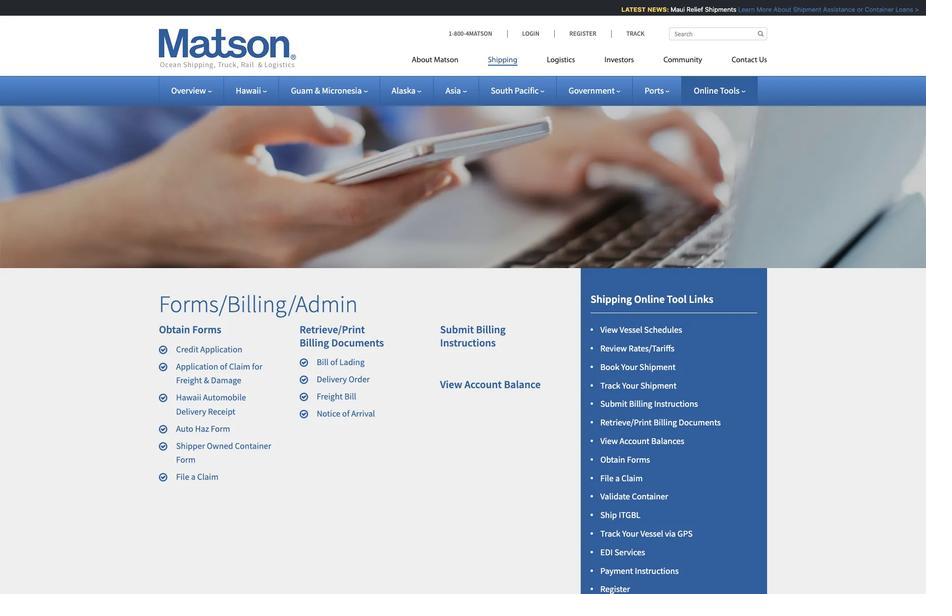 Task type: describe. For each thing, give the bounding box(es) containing it.
shipping online tool links section
[[569, 268, 780, 595]]

retrieve/print inside the shipping online tool links section
[[601, 417, 652, 428]]

about matson link
[[412, 52, 473, 72]]

review
[[601, 343, 627, 354]]

investors link
[[590, 52, 649, 72]]

0 vertical spatial obtain forms
[[159, 323, 221, 337]]

Search search field
[[669, 27, 767, 40]]

1 vertical spatial instructions
[[654, 399, 698, 410]]

south
[[491, 85, 513, 96]]

tools
[[720, 85, 740, 96]]

& inside application of claim for freight & damage
[[204, 375, 209, 386]]

payment instructions link
[[601, 566, 679, 577]]

your for track your shipment
[[622, 380, 639, 391]]

balances
[[652, 436, 685, 447]]

claim inside application of claim for freight & damage
[[229, 361, 250, 372]]

0 horizontal spatial file a claim
[[176, 472, 219, 483]]

order
[[349, 374, 370, 385]]

shipping link
[[473, 52, 532, 72]]

0 vertical spatial delivery
[[317, 374, 347, 385]]

loans
[[892, 5, 909, 13]]

book
[[601, 362, 620, 373]]

2 horizontal spatial container
[[861, 5, 890, 13]]

0 horizontal spatial claim
[[197, 472, 219, 483]]

relief
[[683, 5, 699, 13]]

via
[[665, 528, 676, 540]]

0 vertical spatial vessel
[[620, 324, 643, 336]]

freight bill
[[317, 391, 356, 402]]

services
[[615, 547, 645, 558]]

delivery order link
[[317, 374, 370, 385]]

tool
[[667, 292, 687, 306]]

learn
[[734, 5, 751, 13]]

track your shipment
[[601, 380, 677, 391]]

book your shipment
[[601, 362, 676, 373]]

news:
[[644, 5, 665, 13]]

bill of lading
[[317, 357, 365, 368]]

shipment for track your shipment
[[641, 380, 677, 391]]

review rates/tariffs link
[[601, 343, 675, 354]]

4matson
[[466, 29, 492, 38]]

register link
[[554, 29, 611, 38]]

itgbl
[[619, 510, 641, 521]]

contact us
[[732, 56, 767, 64]]

login link
[[507, 29, 554, 38]]

auto
[[176, 423, 193, 435]]

login
[[522, 29, 540, 38]]

obtain forms inside the shipping online tool links section
[[601, 454, 650, 466]]

investors
[[605, 56, 634, 64]]

a inside the shipping online tool links section
[[616, 473, 620, 484]]

validate container link
[[601, 491, 668, 503]]

alaska
[[392, 85, 416, 96]]

view account balances
[[601, 436, 685, 447]]

community
[[664, 56, 703, 64]]

freight inside application of claim for freight & damage
[[176, 375, 202, 386]]

shipping for shipping online tool links
[[591, 292, 632, 306]]

rates/tariffs
[[629, 343, 675, 354]]

0 horizontal spatial documents
[[331, 336, 384, 350]]

payment instructions
[[601, 566, 679, 577]]

matson
[[434, 56, 459, 64]]

0 vertical spatial retrieve/print billing documents
[[300, 323, 384, 350]]

asia
[[446, 85, 461, 96]]

shipping for shipping
[[488, 56, 518, 64]]

assistance
[[819, 5, 851, 13]]

latest
[[617, 5, 642, 13]]

search image
[[758, 30, 764, 37]]

ship itgbl
[[601, 510, 641, 521]]

south pacific
[[491, 85, 539, 96]]

0 vertical spatial &
[[315, 85, 320, 96]]

top menu navigation
[[412, 52, 767, 72]]

shipper owned container form
[[176, 440, 271, 466]]

1 horizontal spatial file a claim link
[[601, 473, 643, 484]]

1 vertical spatial vessel
[[641, 528, 664, 540]]

delivery inside "hawaii automobile delivery receipt"
[[176, 406, 206, 418]]

your for track your vessel via gps
[[622, 528, 639, 540]]

review rates/tariffs
[[601, 343, 675, 354]]

0 horizontal spatial submit billing instructions
[[440, 323, 506, 350]]

alaska link
[[392, 85, 422, 96]]

latest news: maui relief shipments learn more about shipment assistance or container loans >
[[617, 5, 915, 13]]

shipment for book your shipment
[[640, 362, 676, 373]]

pacific
[[515, 85, 539, 96]]

asia link
[[446, 85, 467, 96]]

south pacific link
[[491, 85, 545, 96]]

retrieve/print billing documents inside the shipping online tool links section
[[601, 417, 721, 428]]

of for bill
[[330, 357, 338, 368]]

edi services
[[601, 547, 645, 558]]

0 horizontal spatial a
[[191, 472, 196, 483]]

shipping online tool links
[[591, 292, 714, 306]]

arrival
[[351, 408, 375, 419]]

track for track your vessel via gps
[[601, 528, 621, 540]]

application inside application of claim for freight & damage
[[176, 361, 218, 372]]

hawaii automobile delivery receipt
[[176, 392, 246, 418]]

2 vertical spatial instructions
[[635, 566, 679, 577]]

view account balance
[[440, 378, 541, 392]]

track your vessel via gps link
[[601, 528, 693, 540]]

links
[[689, 292, 714, 306]]

balance
[[504, 378, 541, 392]]

0 vertical spatial bill
[[317, 357, 329, 368]]

0 vertical spatial submit billing instructions link
[[440, 323, 506, 350]]

haz
[[195, 423, 209, 435]]

0 vertical spatial form
[[211, 423, 230, 435]]

more
[[753, 5, 768, 13]]

submit billing instructions inside the shipping online tool links section
[[601, 399, 698, 410]]

0 vertical spatial instructions
[[440, 336, 496, 350]]

forms inside the shipping online tool links section
[[627, 454, 650, 466]]

0 horizontal spatial forms
[[192, 323, 221, 337]]

view account balance link
[[440, 378, 541, 392]]

payment
[[601, 566, 633, 577]]

maui
[[667, 5, 681, 13]]

obtain inside the shipping online tool links section
[[601, 454, 625, 466]]

about matson
[[412, 56, 459, 64]]

ports
[[645, 85, 664, 96]]

1-800-4matson
[[449, 29, 492, 38]]

about inside the top menu 'navigation'
[[412, 56, 432, 64]]

overview
[[171, 85, 206, 96]]

or
[[853, 5, 859, 13]]

guam & micronesia link
[[291, 85, 368, 96]]



Task type: vqa. For each thing, say whether or not it's contained in the screenshot.
rightmost "Retrieve/Print Billing Documents"
yes



Task type: locate. For each thing, give the bounding box(es) containing it.
hawaii up auto
[[176, 392, 201, 403]]

file inside the shipping online tool links section
[[601, 473, 614, 484]]

of
[[330, 357, 338, 368], [220, 361, 227, 372], [342, 408, 350, 419]]

obtain forms down the view account balances
[[601, 454, 650, 466]]

instructions up view account balance
[[440, 336, 496, 350]]

2 vertical spatial shipment
[[641, 380, 677, 391]]

file a claim link
[[176, 472, 219, 483], [601, 473, 643, 484]]

validate
[[601, 491, 630, 503]]

0 horizontal spatial file a claim link
[[176, 472, 219, 483]]

0 horizontal spatial account
[[465, 378, 502, 392]]

documents inside the shipping online tool links section
[[679, 417, 721, 428]]

of inside application of claim for freight & damage
[[220, 361, 227, 372]]

container inside the shipping online tool links section
[[632, 491, 668, 503]]

submit inside submit billing instructions
[[440, 323, 474, 337]]

1 vertical spatial form
[[176, 455, 196, 466]]

1 vertical spatial shipment
[[640, 362, 676, 373]]

view account balances link
[[601, 436, 685, 447]]

claim inside the shipping online tool links section
[[622, 473, 643, 484]]

delivery up auto
[[176, 406, 206, 418]]

0 vertical spatial online
[[694, 85, 718, 96]]

0 vertical spatial forms
[[192, 323, 221, 337]]

0 horizontal spatial file
[[176, 472, 189, 483]]

track down book
[[601, 380, 621, 391]]

& right guam
[[315, 85, 320, 96]]

track link
[[611, 29, 645, 38]]

edi services link
[[601, 547, 645, 558]]

track
[[627, 29, 645, 38], [601, 380, 621, 391], [601, 528, 621, 540]]

hawaii for hawaii automobile delivery receipt
[[176, 392, 201, 403]]

0 vertical spatial obtain
[[159, 323, 190, 337]]

shipment down the book your shipment link
[[641, 380, 677, 391]]

instructions up retrieve/print billing documents link
[[654, 399, 698, 410]]

register
[[570, 29, 597, 38]]

1 horizontal spatial of
[[330, 357, 338, 368]]

vessel up review rates/tariffs
[[620, 324, 643, 336]]

freight
[[176, 375, 202, 386], [317, 391, 343, 402]]

0 horizontal spatial hawaii
[[176, 392, 201, 403]]

1 vertical spatial view
[[440, 378, 462, 392]]

online
[[694, 85, 718, 96], [634, 292, 665, 306]]

hawaii automobile delivery receipt link
[[176, 392, 246, 418]]

obtain
[[159, 323, 190, 337], [601, 454, 625, 466]]

guam
[[291, 85, 313, 96]]

hawaii for hawaii
[[236, 85, 261, 96]]

submit inside the shipping online tool links section
[[601, 399, 628, 410]]

0 horizontal spatial submit
[[440, 323, 474, 337]]

online tools link
[[694, 85, 746, 96]]

hawaii down 'blue matson logo with ocean, shipping, truck, rail and logistics written beneath it.'
[[236, 85, 261, 96]]

0 vertical spatial account
[[465, 378, 502, 392]]

1 horizontal spatial claim
[[229, 361, 250, 372]]

0 vertical spatial retrieve/print
[[300, 323, 365, 337]]

obtain down the view account balances
[[601, 454, 625, 466]]

your down book your shipment
[[622, 380, 639, 391]]

application down credit at the left of page
[[176, 361, 218, 372]]

1 vertical spatial your
[[622, 380, 639, 391]]

obtain forms up credit at the left of page
[[159, 323, 221, 337]]

2 vertical spatial container
[[632, 491, 668, 503]]

container inside shipper owned container form
[[235, 440, 271, 452]]

freight down credit at the left of page
[[176, 375, 202, 386]]

None search field
[[669, 27, 767, 40]]

2 vertical spatial track
[[601, 528, 621, 540]]

forms up credit application
[[192, 323, 221, 337]]

0 vertical spatial documents
[[331, 336, 384, 350]]

application up application of claim for freight & damage
[[200, 344, 242, 355]]

for
[[252, 361, 262, 372]]

claim up validate container link
[[622, 473, 643, 484]]

1 horizontal spatial hawaii
[[236, 85, 261, 96]]

1 vertical spatial application
[[176, 361, 218, 372]]

hawaii
[[236, 85, 261, 96], [176, 392, 201, 403]]

customer inputing information via laptop to matson's online tools. image
[[0, 90, 926, 268]]

online inside section
[[634, 292, 665, 306]]

container right owned
[[235, 440, 271, 452]]

1 vertical spatial &
[[204, 375, 209, 386]]

forms/billing/admin
[[159, 289, 358, 319]]

1 horizontal spatial submit
[[601, 399, 628, 410]]

view for view account balance
[[440, 378, 462, 392]]

documents up the lading
[[331, 336, 384, 350]]

1 vertical spatial documents
[[679, 417, 721, 428]]

0 vertical spatial track
[[627, 29, 645, 38]]

1 vertical spatial shipping
[[591, 292, 632, 306]]

shipments
[[701, 5, 733, 13]]

1 vertical spatial hawaii
[[176, 392, 201, 403]]

about left matson on the left top
[[412, 56, 432, 64]]

1 horizontal spatial shipping
[[591, 292, 632, 306]]

2 vertical spatial view
[[601, 436, 618, 447]]

0 vertical spatial shipping
[[488, 56, 518, 64]]

1-
[[449, 29, 454, 38]]

auto haz form
[[176, 423, 230, 435]]

hawaii link
[[236, 85, 267, 96]]

shipment down rates/tariffs
[[640, 362, 676, 373]]

1 horizontal spatial bill
[[345, 391, 356, 402]]

us
[[759, 56, 767, 64]]

bill up notice of arrival link
[[345, 391, 356, 402]]

shipment left assistance
[[789, 5, 818, 13]]

0 horizontal spatial freight
[[176, 375, 202, 386]]

learn more about shipment assistance or container loans > link
[[734, 5, 915, 13]]

shipper
[[176, 440, 205, 452]]

2 horizontal spatial claim
[[622, 473, 643, 484]]

your
[[622, 362, 638, 373], [622, 380, 639, 391], [622, 528, 639, 540]]

1 horizontal spatial form
[[211, 423, 230, 435]]

submit
[[440, 323, 474, 337], [601, 399, 628, 410]]

1 vertical spatial forms
[[627, 454, 650, 466]]

0 vertical spatial shipment
[[789, 5, 818, 13]]

of right notice
[[342, 408, 350, 419]]

0 vertical spatial submit billing instructions
[[440, 323, 506, 350]]

1 horizontal spatial account
[[620, 436, 650, 447]]

container right "or"
[[861, 5, 890, 13]]

1 vertical spatial delivery
[[176, 406, 206, 418]]

claim left the for
[[229, 361, 250, 372]]

about right more
[[770, 5, 788, 13]]

hawaii inside "hawaii automobile delivery receipt"
[[176, 392, 201, 403]]

ship
[[601, 510, 617, 521]]

file up validate
[[601, 473, 614, 484]]

logistics
[[547, 56, 575, 64]]

documents
[[331, 336, 384, 350], [679, 417, 721, 428]]

retrieve/print up bill of lading
[[300, 323, 365, 337]]

1 horizontal spatial obtain forms
[[601, 454, 650, 466]]

view for view account balances
[[601, 436, 618, 447]]

1 horizontal spatial container
[[632, 491, 668, 503]]

micronesia
[[322, 85, 362, 96]]

online tools
[[694, 85, 740, 96]]

a up validate
[[616, 473, 620, 484]]

container up "itgbl" at the bottom right of the page
[[632, 491, 668, 503]]

delivery order
[[317, 374, 370, 385]]

0 horizontal spatial obtain
[[159, 323, 190, 337]]

0 horizontal spatial container
[[235, 440, 271, 452]]

instructions down services
[[635, 566, 679, 577]]

shipping up view vessel schedules link
[[591, 292, 632, 306]]

0 horizontal spatial submit billing instructions link
[[440, 323, 506, 350]]

of for application
[[220, 361, 227, 372]]

0 horizontal spatial online
[[634, 292, 665, 306]]

submit for the bottom submit billing instructions link
[[601, 399, 628, 410]]

file a claim down obtain forms link
[[601, 473, 643, 484]]

submit billing instructions
[[440, 323, 506, 350], [601, 399, 698, 410]]

application of claim for freight & damage
[[176, 361, 262, 386]]

your up services
[[622, 528, 639, 540]]

billing
[[476, 323, 506, 337], [300, 336, 329, 350], [629, 399, 653, 410], [654, 417, 677, 428]]

shipper owned container form link
[[176, 440, 271, 466]]

& left damage
[[204, 375, 209, 386]]

1 vertical spatial retrieve/print billing documents
[[601, 417, 721, 428]]

edi
[[601, 547, 613, 558]]

shipping
[[488, 56, 518, 64], [591, 292, 632, 306]]

file a claim link down obtain forms link
[[601, 473, 643, 484]]

blue matson logo with ocean, shipping, truck, rail and logistics written beneath it. image
[[159, 29, 296, 69]]

bill up delivery order at the bottom
[[317, 357, 329, 368]]

0 horizontal spatial delivery
[[176, 406, 206, 418]]

of left the lading
[[330, 357, 338, 368]]

account for balance
[[465, 378, 502, 392]]

submit for submit billing instructions link to the top
[[440, 323, 474, 337]]

ship itgbl link
[[601, 510, 641, 521]]

a down shipper
[[191, 472, 196, 483]]

your for book your shipment
[[622, 362, 638, 373]]

0 horizontal spatial form
[[176, 455, 196, 466]]

retrieve/print billing documents up bill of lading
[[300, 323, 384, 350]]

form inside shipper owned container form
[[176, 455, 196, 466]]

1 vertical spatial freight
[[317, 391, 343, 402]]

1 horizontal spatial forms
[[627, 454, 650, 466]]

0 vertical spatial view
[[601, 324, 618, 336]]

800-
[[454, 29, 466, 38]]

1 horizontal spatial file a claim
[[601, 473, 643, 484]]

retrieve/print billing documents link
[[601, 417, 721, 428]]

online left tools
[[694, 85, 718, 96]]

credit application
[[176, 344, 242, 355]]

1 horizontal spatial freight
[[317, 391, 343, 402]]

forms
[[192, 323, 221, 337], [627, 454, 650, 466]]

notice
[[317, 408, 341, 419]]

of up damage
[[220, 361, 227, 372]]

credit application link
[[176, 344, 242, 355]]

retrieve/print up the view account balances
[[601, 417, 652, 428]]

account left balance
[[465, 378, 502, 392]]

view vessel schedules link
[[601, 324, 682, 336]]

1 horizontal spatial submit billing instructions
[[601, 399, 698, 410]]

damage
[[211, 375, 241, 386]]

1 horizontal spatial documents
[[679, 417, 721, 428]]

claim down shipper owned container form
[[197, 472, 219, 483]]

account up obtain forms link
[[620, 436, 650, 447]]

billing inside submit billing instructions
[[476, 323, 506, 337]]

0 horizontal spatial bill
[[317, 357, 329, 368]]

1 horizontal spatial a
[[616, 473, 620, 484]]

file a claim
[[176, 472, 219, 483], [601, 473, 643, 484]]

bill of lading link
[[317, 357, 365, 368]]

shipping inside the shipping online tool links section
[[591, 292, 632, 306]]

0 horizontal spatial of
[[220, 361, 227, 372]]

1 vertical spatial bill
[[345, 391, 356, 402]]

view vessel schedules
[[601, 324, 682, 336]]

1 vertical spatial account
[[620, 436, 650, 447]]

online left tool
[[634, 292, 665, 306]]

owned
[[207, 440, 233, 452]]

1 vertical spatial retrieve/print
[[601, 417, 652, 428]]

2 horizontal spatial of
[[342, 408, 350, 419]]

freight bill link
[[317, 391, 356, 402]]

logistics link
[[532, 52, 590, 72]]

shipping inside shipping link
[[488, 56, 518, 64]]

application of claim for freight & damage link
[[176, 361, 262, 386]]

0 horizontal spatial retrieve/print
[[300, 323, 365, 337]]

file a claim inside the shipping online tool links section
[[601, 473, 643, 484]]

vessel left via
[[641, 528, 664, 540]]

your right book
[[622, 362, 638, 373]]

1 vertical spatial obtain forms
[[601, 454, 650, 466]]

shipping up south
[[488, 56, 518, 64]]

obtain up credit at the left of page
[[159, 323, 190, 337]]

form up owned
[[211, 423, 230, 435]]

gps
[[678, 528, 693, 540]]

track down ship
[[601, 528, 621, 540]]

1 horizontal spatial retrieve/print billing documents
[[601, 417, 721, 428]]

0 horizontal spatial shipping
[[488, 56, 518, 64]]

0 horizontal spatial &
[[204, 375, 209, 386]]

0 vertical spatial about
[[770, 5, 788, 13]]

account for balances
[[620, 436, 650, 447]]

guam & micronesia
[[291, 85, 362, 96]]

file a claim link down shipper
[[176, 472, 219, 483]]

validate container
[[601, 491, 668, 503]]

receipt
[[208, 406, 236, 418]]

1 horizontal spatial &
[[315, 85, 320, 96]]

file down shipper
[[176, 472, 189, 483]]

track for the track link
[[627, 29, 645, 38]]

track for track your shipment
[[601, 380, 621, 391]]

of for notice
[[342, 408, 350, 419]]

view for view vessel schedules
[[601, 324, 618, 336]]

book your shipment link
[[601, 362, 676, 373]]

1 vertical spatial submit billing instructions
[[601, 399, 698, 410]]

0 horizontal spatial obtain forms
[[159, 323, 221, 337]]

obtain forms
[[159, 323, 221, 337], [601, 454, 650, 466]]

auto haz form link
[[176, 423, 230, 435]]

government
[[569, 85, 615, 96]]

1 vertical spatial submit
[[601, 399, 628, 410]]

file a claim down shipper
[[176, 472, 219, 483]]

retrieve/print
[[300, 323, 365, 337], [601, 417, 652, 428]]

documents up balances
[[679, 417, 721, 428]]

file for file a claim link to the right
[[601, 473, 614, 484]]

freight up notice
[[317, 391, 343, 402]]

form down shipper
[[176, 455, 196, 466]]

1 horizontal spatial file
[[601, 473, 614, 484]]

0 vertical spatial container
[[861, 5, 890, 13]]

1 vertical spatial submit billing instructions link
[[601, 399, 698, 410]]

1 horizontal spatial submit billing instructions link
[[601, 399, 698, 410]]

shipment
[[789, 5, 818, 13], [640, 362, 676, 373], [641, 380, 677, 391]]

0 vertical spatial hawaii
[[236, 85, 261, 96]]

notice of arrival
[[317, 408, 375, 419]]

track down "latest" at the top right
[[627, 29, 645, 38]]

1 vertical spatial container
[[235, 440, 271, 452]]

community link
[[649, 52, 717, 72]]

1 vertical spatial obtain
[[601, 454, 625, 466]]

forms down the view account balances
[[627, 454, 650, 466]]

1 vertical spatial about
[[412, 56, 432, 64]]

bill
[[317, 357, 329, 368], [345, 391, 356, 402]]

notice of arrival link
[[317, 408, 375, 419]]

government link
[[569, 85, 621, 96]]

view
[[601, 324, 618, 336], [440, 378, 462, 392], [601, 436, 618, 447]]

file for leftmost file a claim link
[[176, 472, 189, 483]]

ports link
[[645, 85, 670, 96]]

0 vertical spatial application
[[200, 344, 242, 355]]

account inside the shipping online tool links section
[[620, 436, 650, 447]]

0 horizontal spatial retrieve/print billing documents
[[300, 323, 384, 350]]

track your vessel via gps
[[601, 528, 693, 540]]

delivery up freight bill
[[317, 374, 347, 385]]

form
[[211, 423, 230, 435], [176, 455, 196, 466]]

retrieve/print billing documents up balances
[[601, 417, 721, 428]]



